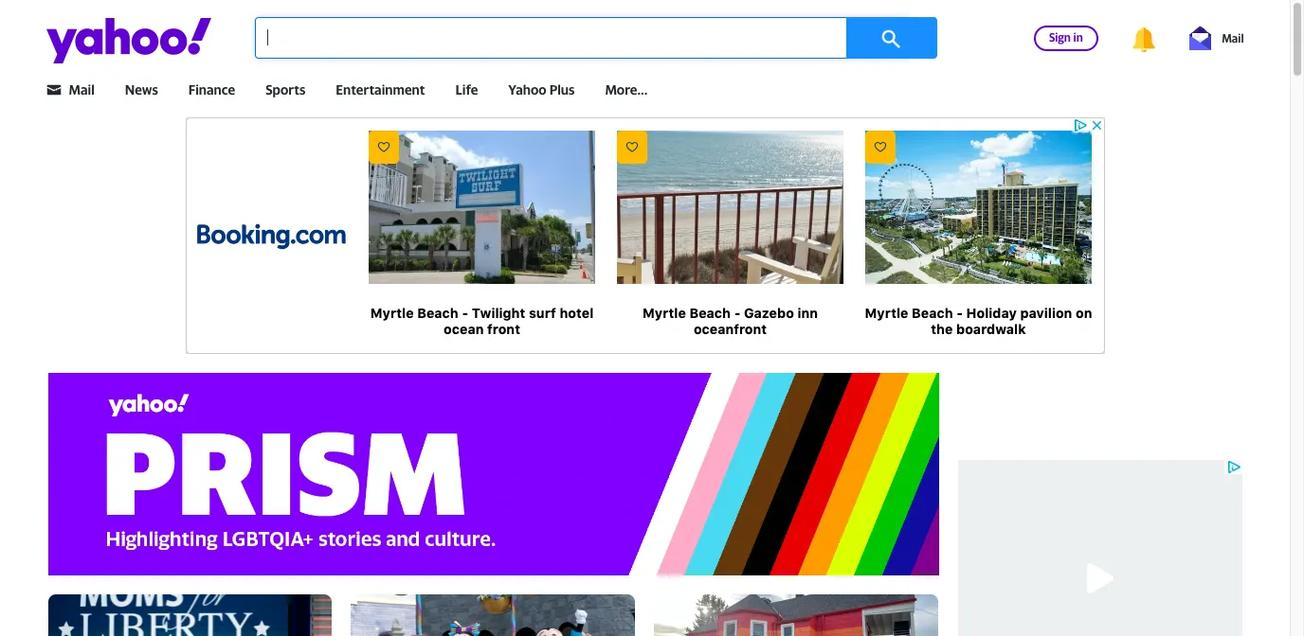 Task type: vqa. For each thing, say whether or not it's contained in the screenshot.
more
no



Task type: locate. For each thing, give the bounding box(es) containing it.
0 horizontal spatial mail
[[69, 82, 95, 98]]

toolbar
[[1004, 23, 1244, 53]]

more... link
[[605, 82, 648, 98]]

0 vertical spatial advertisement region
[[185, 118, 1105, 355]]

1 horizontal spatial mail link
[[1189, 26, 1244, 50]]

New! search field
[[255, 17, 937, 59]]

1 vertical spatial mail link
[[69, 82, 95, 98]]

sports
[[266, 82, 306, 98]]

mail link
[[1189, 26, 1244, 50], [69, 82, 95, 98]]

more...
[[605, 82, 648, 98]]

mail
[[1222, 31, 1244, 45], [69, 82, 95, 98]]

sign in link
[[1034, 25, 1098, 51]]

1 vertical spatial mail
[[69, 82, 95, 98]]

main content
[[38, 373, 948, 637]]

news link
[[125, 82, 158, 98]]

sports link
[[266, 82, 306, 98]]

advertisement region
[[185, 118, 1105, 355], [958, 461, 1242, 637]]

sign in
[[1049, 30, 1083, 44]]

0 vertical spatial mail
[[1222, 31, 1244, 45]]

plus
[[549, 82, 575, 98]]

1 vertical spatial advertisement region
[[958, 461, 1242, 637]]

life
[[455, 82, 478, 98]]



Task type: describe. For each thing, give the bounding box(es) containing it.
1 horizontal spatial mail
[[1222, 31, 1244, 45]]

news
[[125, 82, 158, 98]]

new!
[[909, 17, 937, 32]]

life link
[[455, 82, 478, 98]]

Search query text field
[[255, 17, 909, 59]]

yahoo
[[508, 82, 546, 98]]

finance
[[188, 82, 235, 98]]

in
[[1074, 30, 1083, 44]]

sign
[[1049, 30, 1071, 44]]

yahoo plus
[[508, 82, 575, 98]]

0 vertical spatial mail link
[[1189, 26, 1244, 50]]

toolbar containing sign in
[[1004, 23, 1244, 53]]

entertainment
[[336, 82, 425, 98]]

entertainment link
[[336, 82, 425, 98]]

yahoo plus link
[[508, 82, 575, 98]]

0 horizontal spatial mail link
[[69, 82, 95, 98]]

finance link
[[188, 82, 235, 98]]



